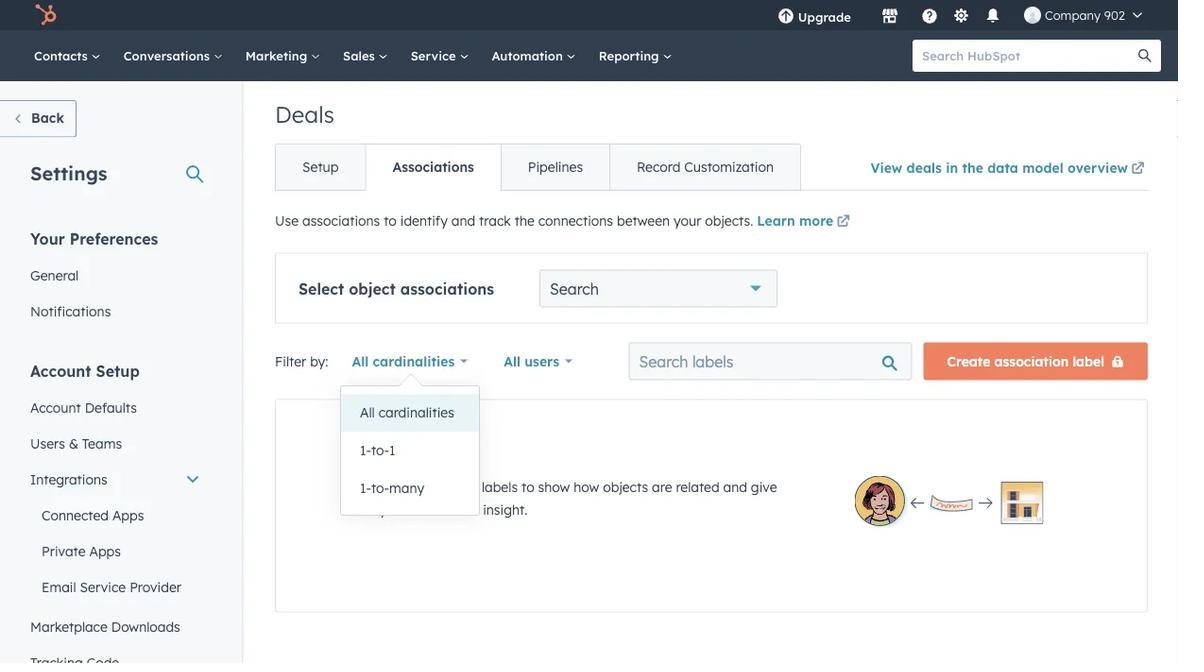 Task type: describe. For each thing, give the bounding box(es) containing it.
cardinalities inside button
[[379, 405, 455, 421]]

in
[[947, 159, 959, 176]]

connected apps link
[[19, 498, 212, 534]]

objects
[[603, 479, 649, 495]]

users
[[525, 353, 560, 370]]

2 link opens in a new window image from the top
[[1132, 163, 1145, 176]]

use associations to identify and track the connections between your objects.
[[275, 213, 758, 229]]

automation link
[[481, 30, 588, 81]]

integrations button
[[19, 462, 212, 498]]

by:
[[310, 353, 328, 370]]

users
[[30, 435, 65, 452]]

give
[[752, 479, 778, 495]]

objects.
[[706, 213, 754, 229]]

record
[[637, 159, 681, 175]]

overview
[[1068, 159, 1129, 176]]

defaults
[[85, 399, 137, 416]]

users & teams
[[30, 435, 122, 452]]

pipelines link
[[501, 145, 610, 190]]

&
[[69, 435, 78, 452]]

model
[[1023, 159, 1064, 176]]

create association label
[[948, 353, 1105, 370]]

1 horizontal spatial the
[[963, 159, 984, 176]]

sales
[[343, 48, 379, 63]]

all for all cardinalities dropdown button
[[352, 353, 369, 370]]

email
[[42, 579, 76, 596]]

0 horizontal spatial associations
[[302, 213, 380, 229]]

identify
[[401, 213, 448, 229]]

contacts link
[[23, 30, 112, 81]]

account defaults
[[30, 399, 137, 416]]

associations
[[393, 159, 474, 175]]

marketplaces button
[[871, 0, 910, 30]]

associations link
[[365, 145, 501, 190]]

connected
[[42, 507, 109, 524]]

data
[[988, 159, 1019, 176]]

help button
[[914, 0, 946, 30]]

your preferences
[[30, 229, 158, 248]]

select
[[299, 279, 344, 298]]

pipelines
[[528, 159, 583, 175]]

notifications image
[[985, 9, 1002, 26]]

select object associations
[[299, 279, 495, 298]]

record customization
[[637, 159, 774, 175]]

all cardinalities inside all cardinalities dropdown button
[[352, 353, 455, 370]]

all users
[[504, 353, 560, 370]]

1 horizontal spatial your
[[674, 213, 702, 229]]

settings image
[[953, 8, 970, 25]]

1- for 1-to-many
[[360, 480, 371, 497]]

show
[[538, 479, 570, 495]]

to- for 1
[[371, 442, 390, 459]]

more inside "learn more" link
[[800, 213, 834, 229]]

all cardinalities button
[[340, 343, 480, 381]]

related
[[676, 479, 720, 495]]

marketplace downloads link
[[19, 609, 212, 645]]

downloads
[[111, 619, 180, 635]]

1 vertical spatial associations
[[401, 279, 495, 298]]

service inside account setup element
[[80, 579, 126, 596]]

contacts
[[34, 48, 91, 63]]

private apps
[[42, 543, 121, 560]]

settings link
[[950, 5, 974, 25]]

service link
[[400, 30, 481, 81]]

filter
[[275, 353, 307, 370]]

upgrade image
[[778, 9, 795, 26]]

to- for many
[[371, 480, 390, 497]]

1-to-many
[[360, 480, 425, 497]]

general
[[30, 267, 79, 284]]

general link
[[19, 258, 212, 294]]

deals
[[275, 100, 335, 129]]

users & teams link
[[19, 426, 212, 462]]

learn
[[758, 213, 796, 229]]

connections
[[539, 213, 614, 229]]

1-to-1
[[360, 442, 396, 459]]

record customization link
[[610, 145, 801, 190]]

use for use association labels to show how objects are related and give your team more insight.
[[380, 479, 403, 495]]

upgrade
[[799, 9, 852, 25]]

notifications link
[[19, 294, 212, 329]]

view deals in the data model overview link
[[871, 147, 1149, 190]]

view deals in the data model overview
[[871, 159, 1129, 176]]

1 link opens in a new window image from the top
[[837, 211, 851, 234]]

association for create
[[995, 353, 1070, 370]]

1-to-1 button
[[341, 432, 479, 470]]

marketplaces image
[[882, 9, 899, 26]]

1 link opens in a new window image from the top
[[1132, 158, 1145, 181]]

cardinalities inside dropdown button
[[373, 353, 455, 370]]

teams
[[82, 435, 122, 452]]

company 902
[[1046, 7, 1126, 23]]

labels
[[482, 479, 518, 495]]

0 horizontal spatial and
[[452, 213, 476, 229]]

marketplace
[[30, 619, 108, 635]]

deals
[[907, 159, 943, 176]]

marketing
[[246, 48, 311, 63]]

apps for connected apps
[[112, 507, 144, 524]]

conversations link
[[112, 30, 234, 81]]

notifications
[[30, 303, 111, 320]]

private
[[42, 543, 86, 560]]

more inside "use association labels to show how objects are related and give your team more insight."
[[447, 502, 480, 518]]

account for account setup
[[30, 362, 91, 381]]

insight.
[[483, 502, 528, 518]]

help image
[[922, 9, 939, 26]]

account setup element
[[19, 361, 212, 664]]



Task type: locate. For each thing, give the bounding box(es) containing it.
0 vertical spatial and
[[452, 213, 476, 229]]

all for all users popup button in the bottom of the page
[[504, 353, 521, 370]]

associations down identify
[[401, 279, 495, 298]]

setup link
[[276, 145, 365, 190]]

account defaults link
[[19, 390, 212, 426]]

team
[[411, 502, 444, 518]]

1 horizontal spatial associations
[[401, 279, 495, 298]]

1 vertical spatial more
[[447, 502, 480, 518]]

0 horizontal spatial setup
[[96, 362, 140, 381]]

hubspot link
[[23, 4, 71, 26]]

all cardinalities
[[352, 353, 455, 370], [360, 405, 455, 421]]

0 vertical spatial setup
[[303, 159, 339, 175]]

1- left 1
[[360, 442, 371, 459]]

email service provider link
[[19, 570, 212, 606]]

more right learn
[[800, 213, 834, 229]]

1 vertical spatial your
[[380, 502, 407, 518]]

1 horizontal spatial and
[[724, 479, 748, 495]]

0 vertical spatial more
[[800, 213, 834, 229]]

more right team
[[447, 502, 480, 518]]

email service provider
[[42, 579, 182, 596]]

service right the 'sales' 'link'
[[411, 48, 460, 63]]

notifications button
[[978, 0, 1010, 30]]

all inside popup button
[[504, 353, 521, 370]]

1 vertical spatial all cardinalities
[[360, 405, 455, 421]]

menu containing company 902
[[765, 0, 1156, 30]]

0 horizontal spatial your
[[380, 502, 407, 518]]

0 vertical spatial associations
[[302, 213, 380, 229]]

0 vertical spatial 1-
[[360, 442, 371, 459]]

cardinalities up 1-to-1 button
[[379, 405, 455, 421]]

0 vertical spatial to-
[[371, 442, 390, 459]]

all inside dropdown button
[[352, 353, 369, 370]]

setup down the deals
[[303, 159, 339, 175]]

private apps link
[[19, 534, 212, 570]]

1 horizontal spatial association
[[995, 353, 1070, 370]]

to- down 1-to-1 at the bottom of page
[[371, 480, 390, 497]]

between
[[617, 213, 670, 229]]

1- for 1-to-1
[[360, 442, 371, 459]]

use
[[275, 213, 299, 229], [380, 479, 403, 495]]

search image
[[1139, 49, 1153, 62]]

hubspot image
[[34, 4, 57, 26]]

object
[[349, 279, 396, 298]]

integrations
[[30, 471, 107, 488]]

preferences
[[70, 229, 158, 248]]

label
[[1073, 353, 1105, 370]]

0 vertical spatial use
[[275, 213, 299, 229]]

conversations
[[124, 48, 213, 63]]

marketing link
[[234, 30, 332, 81]]

search
[[550, 279, 599, 298]]

link opens in a new window image
[[837, 211, 851, 234], [837, 216, 851, 229]]

learn more link
[[758, 211, 854, 234]]

to left identify
[[384, 213, 397, 229]]

view
[[871, 159, 903, 176]]

902
[[1105, 7, 1126, 23]]

to- inside button
[[371, 442, 390, 459]]

account up users on the bottom left of page
[[30, 399, 81, 416]]

filter by:
[[275, 353, 328, 370]]

account
[[30, 362, 91, 381], [30, 399, 81, 416]]

to- inside "button"
[[371, 480, 390, 497]]

use inside "use association labels to show how objects are related and give your team more insight."
[[380, 479, 403, 495]]

0 horizontal spatial to
[[384, 213, 397, 229]]

1 vertical spatial setup
[[96, 362, 140, 381]]

settings
[[30, 161, 107, 185]]

automation
[[492, 48, 567, 63]]

back
[[31, 110, 64, 126]]

1 vertical spatial apps
[[89, 543, 121, 560]]

association for use
[[407, 479, 478, 495]]

menu
[[765, 0, 1156, 30]]

and inside "use association labels to show how objects are related and give your team more insight."
[[724, 479, 748, 495]]

0 horizontal spatial use
[[275, 213, 299, 229]]

0 vertical spatial account
[[30, 362, 91, 381]]

account up account defaults
[[30, 362, 91, 381]]

are
[[652, 479, 673, 495]]

back link
[[0, 100, 76, 138]]

cardinalities up all cardinalities button
[[373, 353, 455, 370]]

and left give
[[724, 479, 748, 495]]

1 vertical spatial 1-
[[360, 480, 371, 497]]

the right in
[[963, 159, 984, 176]]

0 horizontal spatial association
[[407, 479, 478, 495]]

service down "private apps" link
[[80, 579, 126, 596]]

setup
[[303, 159, 339, 175], [96, 362, 140, 381]]

list box containing all cardinalities
[[341, 387, 479, 515]]

reporting link
[[588, 30, 684, 81]]

1 1- from the top
[[360, 442, 371, 459]]

1 vertical spatial cardinalities
[[379, 405, 455, 421]]

navigation containing setup
[[275, 144, 802, 191]]

0 horizontal spatial the
[[515, 213, 535, 229]]

1 vertical spatial use
[[380, 479, 403, 495]]

1 vertical spatial and
[[724, 479, 748, 495]]

use for use associations to identify and track the connections between your objects.
[[275, 213, 299, 229]]

your
[[674, 213, 702, 229], [380, 502, 407, 518]]

all cardinalities up all cardinalities button
[[352, 353, 455, 370]]

1 horizontal spatial more
[[800, 213, 834, 229]]

list box
[[341, 387, 479, 515]]

all left users
[[504, 353, 521, 370]]

Search HubSpot search field
[[913, 40, 1145, 72]]

1 horizontal spatial service
[[411, 48, 460, 63]]

1 to- from the top
[[371, 442, 390, 459]]

1-
[[360, 442, 371, 459], [360, 480, 371, 497]]

how
[[574, 479, 600, 495]]

1-to-many button
[[341, 470, 479, 508]]

your inside "use association labels to show how objects are related and give your team more insight."
[[380, 502, 407, 518]]

0 vertical spatial to
[[384, 213, 397, 229]]

1 vertical spatial the
[[515, 213, 535, 229]]

to-
[[371, 442, 390, 459], [371, 480, 390, 497]]

1 vertical spatial service
[[80, 579, 126, 596]]

apps for private apps
[[89, 543, 121, 560]]

1 horizontal spatial to
[[522, 479, 535, 495]]

1- inside "button"
[[360, 480, 371, 497]]

all inside button
[[360, 405, 375, 421]]

marketplace downloads
[[30, 619, 180, 635]]

0 vertical spatial association
[[995, 353, 1070, 370]]

create association label button
[[924, 343, 1149, 381]]

0 horizontal spatial more
[[447, 502, 480, 518]]

associations
[[302, 213, 380, 229], [401, 279, 495, 298]]

to inside "use association labels to show how objects are related and give your team more insight."
[[522, 479, 535, 495]]

1 vertical spatial association
[[407, 479, 478, 495]]

use down 1
[[380, 479, 403, 495]]

association inside "use association labels to show how objects are related and give your team more insight."
[[407, 479, 478, 495]]

2 1- from the top
[[360, 480, 371, 497]]

account inside "account defaults" link
[[30, 399, 81, 416]]

account for account defaults
[[30, 399, 81, 416]]

2 to- from the top
[[371, 480, 390, 497]]

Search labels search field
[[629, 343, 913, 381]]

2 link opens in a new window image from the top
[[837, 216, 851, 229]]

create
[[948, 353, 991, 370]]

the right track at top left
[[515, 213, 535, 229]]

1 account from the top
[[30, 362, 91, 381]]

0 vertical spatial all cardinalities
[[352, 353, 455, 370]]

association up team
[[407, 479, 478, 495]]

company
[[1046, 7, 1102, 23]]

0 vertical spatial service
[[411, 48, 460, 63]]

to
[[384, 213, 397, 229], [522, 479, 535, 495]]

all cardinalities up 1-to-1 button
[[360, 405, 455, 421]]

provider
[[130, 579, 182, 596]]

all right "by:"
[[352, 353, 369, 370]]

1 vertical spatial to
[[522, 479, 535, 495]]

connected apps
[[42, 507, 144, 524]]

0 vertical spatial your
[[674, 213, 702, 229]]

search button
[[540, 270, 778, 308]]

1- inside button
[[360, 442, 371, 459]]

navigation
[[275, 144, 802, 191]]

mateo roberts image
[[1025, 7, 1042, 24]]

association left label at the bottom right
[[995, 353, 1070, 370]]

to- up "1-to-many" at the left bottom of the page
[[371, 442, 390, 459]]

1- down 1-to-1 at the bottom of page
[[360, 480, 371, 497]]

customization
[[685, 159, 774, 175]]

reporting
[[599, 48, 663, 63]]

more
[[800, 213, 834, 229], [447, 502, 480, 518]]

0 vertical spatial the
[[963, 159, 984, 176]]

apps down integrations button
[[112, 507, 144, 524]]

1
[[390, 442, 396, 459]]

your down "1-to-many" at the left bottom of the page
[[380, 502, 407, 518]]

learn more
[[758, 213, 834, 229]]

all cardinalities button
[[341, 394, 479, 432]]

1 horizontal spatial use
[[380, 479, 403, 495]]

all up 1-to-1 at the bottom of page
[[360, 405, 375, 421]]

1 horizontal spatial setup
[[303, 159, 339, 175]]

all cardinalities inside all cardinalities button
[[360, 405, 455, 421]]

associations down setup link
[[302, 213, 380, 229]]

to left show
[[522, 479, 535, 495]]

0 vertical spatial apps
[[112, 507, 144, 524]]

your left objects.
[[674, 213, 702, 229]]

link opens in a new window image
[[1132, 158, 1145, 181], [1132, 163, 1145, 176]]

all users button
[[492, 343, 585, 381]]

account setup
[[30, 362, 140, 381]]

use association labels to show how objects are related and give your team more insight.
[[380, 479, 778, 518]]

company 902 button
[[1013, 0, 1154, 30]]

1 vertical spatial account
[[30, 399, 81, 416]]

0 vertical spatial cardinalities
[[373, 353, 455, 370]]

association inside "button"
[[995, 353, 1070, 370]]

0 horizontal spatial service
[[80, 579, 126, 596]]

setup up "account defaults" link
[[96, 362, 140, 381]]

2 account from the top
[[30, 399, 81, 416]]

link opens in a new window image inside "learn more" link
[[837, 216, 851, 229]]

your preferences element
[[19, 228, 212, 329]]

1 vertical spatial to-
[[371, 480, 390, 497]]

your
[[30, 229, 65, 248]]

and left track at top left
[[452, 213, 476, 229]]

all
[[352, 353, 369, 370], [504, 353, 521, 370], [360, 405, 375, 421]]

apps up email service provider
[[89, 543, 121, 560]]

use down setup link
[[275, 213, 299, 229]]

track
[[479, 213, 511, 229]]



Task type: vqa. For each thing, say whether or not it's contained in the screenshot.
'Enterprise' to the middle
no



